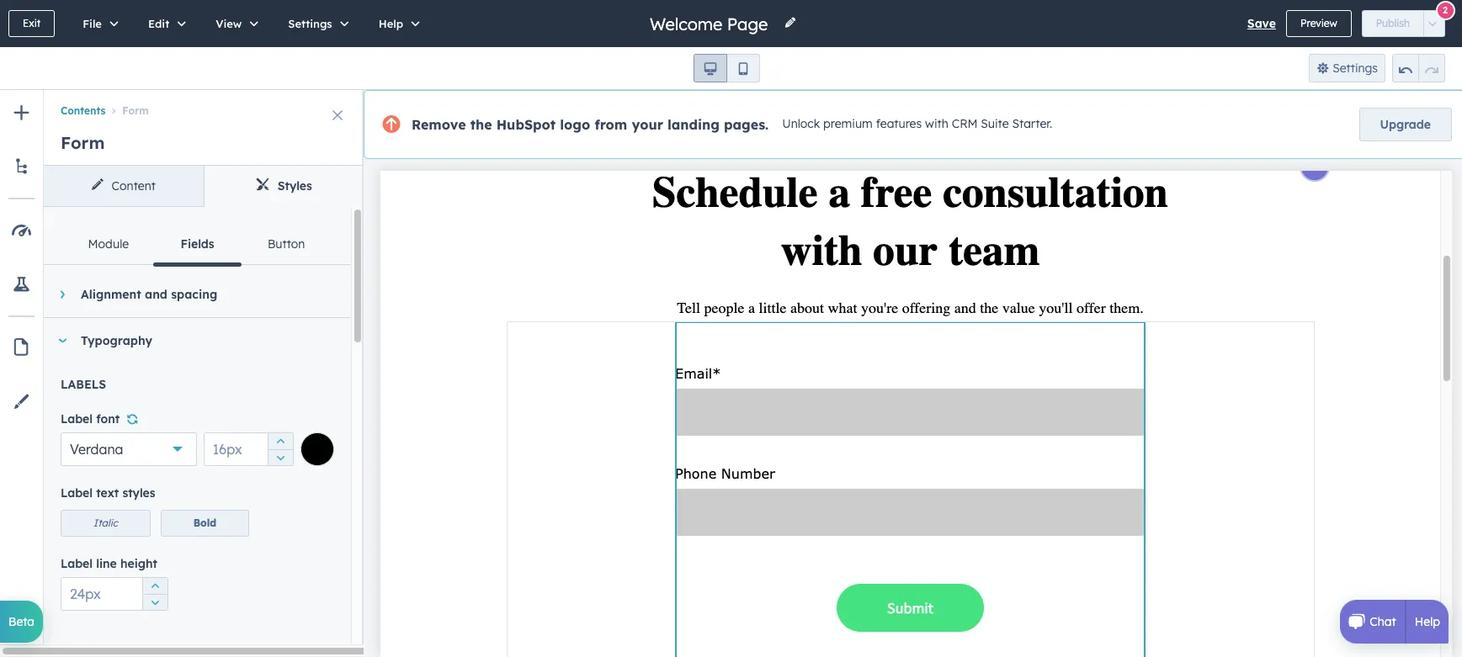 Task type: locate. For each thing, give the bounding box(es) containing it.
2 vertical spatial label
[[61, 557, 93, 572]]

line
[[96, 557, 117, 572]]

1 vertical spatial form
[[61, 132, 105, 153]]

1 horizontal spatial settings
[[1333, 61, 1379, 76]]

crm
[[952, 116, 978, 132]]

label
[[61, 412, 93, 427], [61, 486, 93, 501], [61, 557, 93, 572]]

1 vertical spatial navigation
[[44, 224, 351, 267]]

1 vertical spatial label
[[61, 486, 93, 501]]

1 horizontal spatial form
[[122, 105, 149, 117]]

typography
[[81, 334, 152, 349]]

hubspot
[[497, 116, 556, 133]]

button button
[[242, 224, 331, 264]]

0 vertical spatial navigation
[[44, 90, 364, 120]]

module button
[[64, 224, 153, 264]]

settings right view "button"
[[288, 17, 332, 30]]

label left text
[[61, 486, 93, 501]]

spacing
[[171, 287, 217, 302]]

preview
[[1301, 17, 1338, 29]]

1 label from the top
[[61, 412, 93, 427]]

group
[[694, 54, 761, 83], [1393, 54, 1446, 83], [268, 433, 293, 467], [142, 578, 168, 611]]

upgrade link
[[1360, 108, 1453, 141]]

pages.
[[724, 116, 769, 133]]

labels
[[61, 377, 106, 392]]

label left font
[[61, 412, 93, 427]]

0 horizontal spatial settings
[[288, 17, 332, 30]]

tab list
[[44, 166, 364, 207]]

form right contents button
[[122, 105, 149, 117]]

form down contents
[[61, 132, 105, 153]]

1 vertical spatial help
[[1416, 615, 1441, 630]]

button
[[268, 237, 305, 252]]

0 vertical spatial label
[[61, 412, 93, 427]]

font
[[96, 412, 120, 427]]

exit link
[[8, 10, 55, 37]]

content
[[112, 179, 156, 194]]

label font
[[61, 412, 120, 427]]

1 horizontal spatial settings button
[[1309, 54, 1386, 83]]

form
[[122, 105, 149, 117], [61, 132, 105, 153]]

navigation
[[44, 90, 364, 120], [44, 224, 351, 267]]

view
[[216, 17, 242, 30]]

height
[[120, 557, 157, 572]]

1 vertical spatial settings button
[[1309, 54, 1386, 83]]

verdana button
[[61, 433, 197, 467]]

help button
[[361, 0, 432, 47]]

alignment and spacing button
[[44, 272, 334, 318]]

2 label from the top
[[61, 486, 93, 501]]

1 vertical spatial settings
[[1333, 61, 1379, 76]]

settings button
[[271, 0, 361, 47], [1309, 54, 1386, 83]]

starter.
[[1013, 116, 1053, 132]]

bold button
[[161, 510, 249, 537]]

3 label from the top
[[61, 557, 93, 572]]

help inside button
[[379, 17, 404, 30]]

contents button
[[61, 105, 106, 117]]

from
[[595, 116, 628, 133]]

2
[[1444, 4, 1449, 16]]

content link
[[44, 166, 204, 206]]

beta
[[8, 615, 35, 630]]

file button
[[65, 0, 130, 47]]

navigation containing module
[[44, 224, 351, 267]]

verdana
[[70, 441, 123, 458]]

1 navigation from the top
[[44, 90, 364, 120]]

close image
[[333, 110, 343, 120]]

0 vertical spatial settings button
[[271, 0, 361, 47]]

styles
[[122, 486, 155, 501]]

24px text field
[[61, 578, 168, 611]]

unlock
[[783, 116, 820, 132]]

0 horizontal spatial form
[[61, 132, 105, 153]]

the
[[470, 116, 492, 133]]

module
[[88, 237, 129, 252]]

help
[[379, 17, 404, 30], [1416, 615, 1441, 630]]

navigation containing contents
[[44, 90, 364, 120]]

styles
[[278, 179, 312, 194]]

label left line
[[61, 557, 93, 572]]

remove the hubspot logo from your landing pages.
[[412, 116, 769, 133]]

settings down preview button on the right
[[1333, 61, 1379, 76]]

features
[[877, 116, 922, 132]]

0 horizontal spatial help
[[379, 17, 404, 30]]

settings
[[288, 17, 332, 30], [1333, 61, 1379, 76]]

with
[[926, 116, 949, 132]]

2 navigation from the top
[[44, 224, 351, 267]]

exit
[[23, 17, 41, 29]]

0 vertical spatial help
[[379, 17, 404, 30]]

None field
[[649, 12, 774, 35]]

premium
[[824, 116, 873, 132]]

edit button
[[130, 0, 198, 47]]



Task type: describe. For each thing, give the bounding box(es) containing it.
label for label font
[[61, 412, 93, 427]]

0 horizontal spatial settings button
[[271, 0, 361, 47]]

alignment and spacing
[[81, 287, 217, 302]]

caret image
[[57, 339, 67, 343]]

1 horizontal spatial help
[[1416, 615, 1441, 630]]

publish
[[1377, 17, 1411, 29]]

contents
[[61, 105, 106, 117]]

styles link
[[204, 166, 364, 206]]

label text styles element
[[61, 510, 249, 537]]

landing
[[668, 116, 720, 133]]

italic
[[93, 517, 118, 530]]

label text styles
[[61, 486, 155, 501]]

save button
[[1248, 13, 1277, 34]]

chat
[[1371, 615, 1397, 630]]

16px text field
[[204, 433, 294, 467]]

suite
[[981, 116, 1010, 132]]

tab list containing content
[[44, 166, 364, 207]]

navigation inside verdana tab panel
[[44, 224, 351, 267]]

publish button
[[1362, 10, 1425, 37]]

view button
[[198, 0, 271, 47]]

beta button
[[0, 601, 43, 643]]

unlock premium features with crm suite starter.
[[783, 116, 1053, 132]]

alignment
[[81, 287, 141, 302]]

label for label text styles
[[61, 486, 93, 501]]

verdana tab panel
[[44, 207, 364, 658]]

your
[[632, 116, 664, 133]]

form button
[[106, 105, 149, 117]]

preview button
[[1287, 10, 1352, 37]]

label line height
[[61, 557, 157, 572]]

remove
[[412, 116, 466, 133]]

fields button
[[153, 224, 242, 267]]

save
[[1248, 16, 1277, 31]]

bold
[[193, 517, 217, 530]]

typography button
[[44, 318, 334, 364]]

file
[[83, 17, 102, 30]]

edit
[[148, 17, 169, 30]]

0 vertical spatial form
[[122, 105, 149, 117]]

and
[[145, 287, 168, 302]]

upgrade
[[1381, 117, 1432, 132]]

fields
[[181, 237, 214, 252]]

publish group
[[1362, 10, 1446, 37]]

label for label line height
[[61, 557, 93, 572]]

caret image
[[60, 290, 64, 300]]

0 vertical spatial settings
[[288, 17, 332, 30]]

italic button
[[61, 510, 151, 537]]

text
[[96, 486, 119, 501]]

logo
[[560, 116, 591, 133]]



Task type: vqa. For each thing, say whether or not it's contained in the screenshot.
Service link
no



